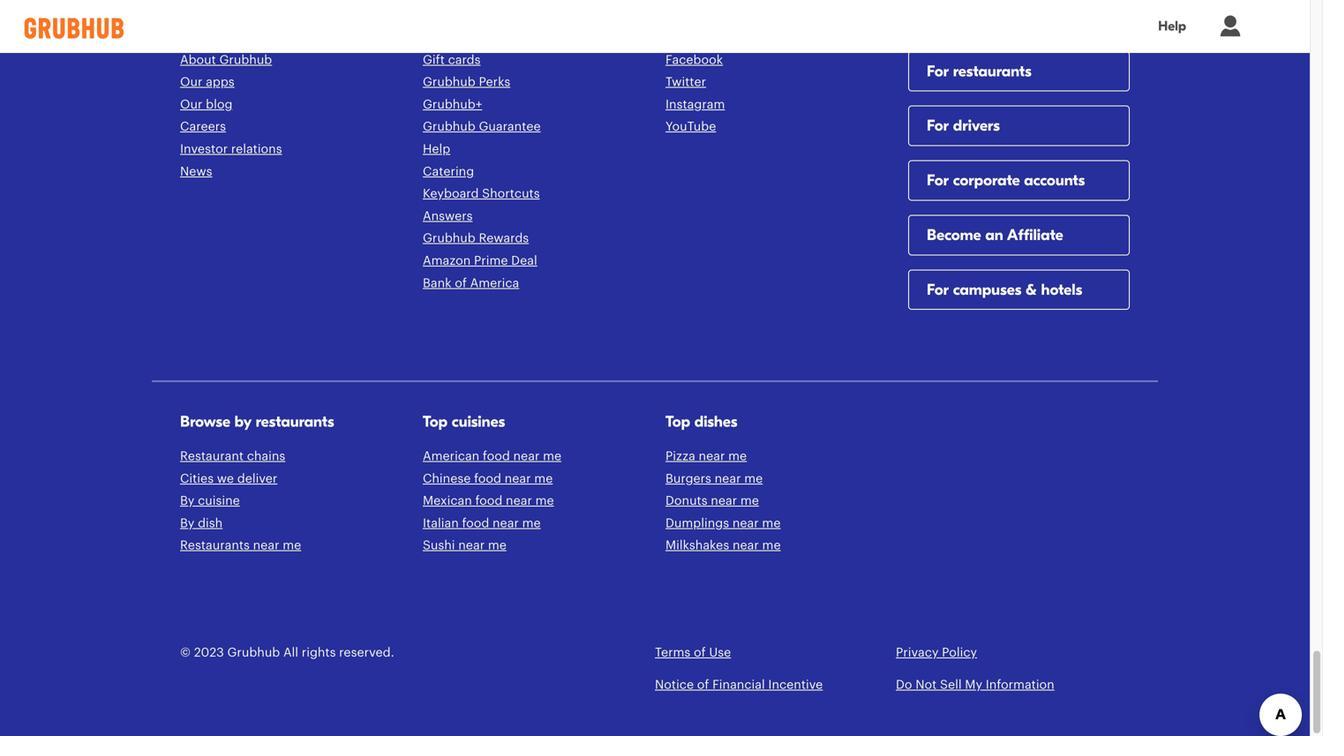 Task type: locate. For each thing, give the bounding box(es) containing it.
food
[[483, 450, 510, 463], [474, 472, 501, 485], [475, 495, 503, 507], [462, 517, 489, 529]]

0 horizontal spatial top
[[423, 413, 448, 431]]

1 vertical spatial help
[[423, 143, 450, 155]]

sushi near me
[[423, 539, 507, 552]]

grubhub image
[[18, 18, 131, 39]]

we
[[217, 472, 234, 485]]

answers link
[[423, 210, 473, 222]]

grubhub down "answers" link
[[423, 232, 476, 245]]

italian food near me link
[[423, 517, 541, 529]]

1 vertical spatial our
[[180, 98, 203, 111]]

me down 'american food near me'
[[534, 472, 553, 485]]

pizza near me
[[666, 450, 747, 463]]

keyboard
[[423, 188, 479, 200]]

information
[[986, 679, 1055, 691]]

mexican food near me
[[423, 495, 554, 507]]

top up american
[[423, 413, 448, 431]]

food for chinese
[[474, 472, 501, 485]]

1 by from the top
[[180, 495, 195, 507]]

me
[[543, 450, 561, 463], [728, 450, 747, 463], [534, 472, 553, 485], [744, 472, 763, 485], [535, 495, 554, 507], [740, 495, 759, 507], [522, 517, 541, 529], [762, 517, 781, 529], [283, 539, 301, 552], [488, 539, 507, 552], [762, 539, 781, 552]]

by down the cities at the left bottom
[[180, 495, 195, 507]]

top for top dishes
[[666, 413, 690, 431]]

1 our from the top
[[180, 76, 203, 88]]

keyboard shortcuts
[[423, 188, 540, 200]]

help
[[1158, 18, 1186, 34], [423, 143, 450, 155]]

our
[[180, 76, 203, 88], [180, 98, 203, 111]]

1 top from the left
[[423, 413, 448, 431]]

notice of financial incentive
[[655, 679, 823, 691]]

of right bank
[[455, 277, 467, 289]]

dumplings near me link
[[666, 517, 781, 529]]

browse
[[180, 413, 230, 431]]

all
[[283, 647, 298, 659]]

by cuisine link
[[180, 495, 240, 507]]

of right the notice
[[697, 679, 709, 691]]

restaurants near me
[[180, 539, 301, 552]]

terms of use link
[[655, 647, 731, 659]]

food up chinese food near me link
[[483, 450, 510, 463]]

guarantee
[[479, 121, 541, 133]]

food up mexican food near me
[[474, 472, 501, 485]]

1 horizontal spatial help link
[[1141, 7, 1204, 46]]

0 horizontal spatial restaurants
[[256, 413, 334, 431]]

of left use
[[694, 647, 706, 659]]

for corporate accounts
[[927, 171, 1085, 190]]

donuts
[[666, 495, 708, 507]]

top up 'pizza'
[[666, 413, 690, 431]]

0 vertical spatial our
[[180, 76, 203, 88]]

me down mexican food near me link at bottom
[[522, 517, 541, 529]]

0 vertical spatial help
[[1158, 18, 1186, 34]]

near down dumplings near me link
[[733, 539, 759, 552]]

3 for from the top
[[927, 171, 949, 190]]

corporate
[[953, 171, 1020, 190]]

me up dumplings near me link
[[740, 495, 759, 507]]

by for by cuisine
[[180, 495, 195, 507]]

1 vertical spatial of
[[694, 647, 706, 659]]

for restaurants link
[[908, 51, 1130, 270]]

1 vertical spatial restaurants
[[256, 413, 334, 431]]

by for by dish
[[180, 517, 195, 529]]

1 horizontal spatial help
[[1158, 18, 1186, 34]]

grubhub down grubhub+ link
[[423, 121, 476, 133]]

gift
[[423, 54, 445, 66]]

burgers near me
[[666, 472, 763, 485]]

restaurants up chains
[[256, 413, 334, 431]]

by
[[180, 495, 195, 507], [180, 517, 195, 529]]

grubhub down gift cards
[[423, 76, 476, 88]]

near up chinese food near me link
[[513, 450, 540, 463]]

grubhub guarantee
[[423, 121, 541, 133]]

american food near me
[[423, 450, 561, 463]]

food up sushi near me link
[[462, 517, 489, 529]]

cuisines
[[452, 413, 505, 431]]

near down 'american food near me'
[[505, 472, 531, 485]]

0 vertical spatial restaurants
[[953, 62, 1032, 81]]

1 horizontal spatial top
[[666, 413, 690, 431]]

grubhub for grubhub rewards
[[423, 232, 476, 245]]

1 for from the top
[[927, 62, 949, 81]]

rewards
[[479, 232, 529, 245]]

about grubhub
[[180, 54, 272, 66]]

privacy
[[896, 647, 939, 659]]

for inside 'link'
[[927, 62, 949, 81]]

our up careers
[[180, 98, 203, 111]]

for corporate accounts link
[[908, 160, 1130, 379]]

2 our from the top
[[180, 98, 203, 111]]

terms of use
[[655, 647, 731, 659]]

grubhub left the all
[[227, 647, 280, 659]]

0 vertical spatial help link
[[1141, 7, 1204, 46]]

top
[[423, 413, 448, 431], [666, 413, 690, 431]]

news link
[[180, 165, 212, 178]]

sushi near me link
[[423, 539, 507, 552]]

food for american
[[483, 450, 510, 463]]

investor relations
[[180, 143, 282, 155]]

of
[[455, 277, 467, 289], [694, 647, 706, 659], [697, 679, 709, 691]]

donuts near me
[[666, 495, 759, 507]]

near down mexican food near me
[[493, 517, 519, 529]]

grubhub up apps
[[219, 54, 272, 66]]

for for for drivers
[[927, 117, 949, 135]]

4 for from the top
[[927, 280, 949, 299]]

sell
[[940, 679, 962, 691]]

our down "about"
[[180, 76, 203, 88]]

for left drivers at right top
[[927, 117, 949, 135]]

keyboard shortcuts link
[[423, 188, 540, 200]]

donuts near me link
[[666, 495, 759, 507]]

restaurants up drivers at right top
[[953, 62, 1032, 81]]

grubhub+ link
[[423, 98, 482, 111]]

2 for from the top
[[927, 117, 949, 135]]

our for our blog
[[180, 98, 203, 111]]

notice of financial incentive link
[[655, 679, 823, 691]]

1 vertical spatial by
[[180, 517, 195, 529]]

1 vertical spatial help link
[[423, 143, 450, 155]]

2 vertical spatial of
[[697, 679, 709, 691]]

of for bank
[[455, 277, 467, 289]]

2 top from the left
[[666, 413, 690, 431]]

2 by from the top
[[180, 517, 195, 529]]

policy
[[942, 647, 977, 659]]

drivers
[[953, 117, 1000, 135]]

restaurants
[[180, 539, 250, 552]]

food down chinese food near me
[[475, 495, 503, 507]]

privacy policy
[[896, 647, 977, 659]]

rights
[[302, 647, 336, 659]]

help for help link to the left
[[423, 143, 450, 155]]

my
[[965, 679, 982, 691]]

me right restaurants on the bottom left of the page
[[283, 539, 301, 552]]

investor
[[180, 143, 228, 155]]

american food near me link
[[423, 450, 561, 463]]

grubhub+
[[423, 98, 482, 111]]

2023
[[194, 647, 224, 659]]

&
[[1026, 280, 1037, 299]]

food for italian
[[462, 517, 489, 529]]

by left dish
[[180, 517, 195, 529]]

near
[[513, 450, 540, 463], [699, 450, 725, 463], [505, 472, 531, 485], [715, 472, 741, 485], [506, 495, 532, 507], [711, 495, 737, 507], [493, 517, 519, 529], [732, 517, 759, 529], [253, 539, 279, 552], [458, 539, 485, 552], [733, 539, 759, 552]]

our for our apps
[[180, 76, 203, 88]]

for
[[927, 62, 949, 81], [927, 117, 949, 135], [927, 171, 949, 190], [927, 280, 949, 299]]

america
[[470, 277, 519, 289]]

1 horizontal spatial restaurants
[[953, 62, 1032, 81]]

for up for drivers
[[927, 62, 949, 81]]

of for notice
[[697, 679, 709, 691]]

pizza
[[666, 450, 695, 463]]

0 horizontal spatial help
[[423, 143, 450, 155]]

restaurant chains link
[[180, 450, 285, 463]]

catering link
[[423, 165, 474, 178]]

0 vertical spatial of
[[455, 277, 467, 289]]

for left campuses
[[927, 280, 949, 299]]

campuses
[[953, 280, 1021, 299]]

twitter
[[666, 76, 706, 88]]

for for for corporate accounts
[[927, 171, 949, 190]]

bank
[[423, 277, 452, 289]]

gift cards link
[[423, 54, 481, 66]]

top for top cuisines
[[423, 413, 448, 431]]

an
[[985, 226, 1003, 244]]

me up milkshakes near me
[[762, 517, 781, 529]]

for for for restaurants
[[927, 62, 949, 81]]

grubhub perks link
[[423, 76, 510, 88]]

0 vertical spatial by
[[180, 495, 195, 507]]

sushi
[[423, 539, 455, 552]]

by dish link
[[180, 517, 223, 529]]

for left the corporate
[[927, 171, 949, 190]]



Task type: describe. For each thing, give the bounding box(es) containing it.
facebook link
[[666, 54, 723, 66]]

financial
[[712, 679, 765, 691]]

restaurants inside 'link'
[[953, 62, 1032, 81]]

for drivers
[[927, 117, 1000, 135]]

bank of america
[[423, 277, 519, 289]]

me up donuts near me link
[[744, 472, 763, 485]]

deal
[[511, 255, 537, 267]]

restaurant
[[180, 450, 244, 463]]

grubhub for grubhub perks
[[423, 76, 476, 88]]

our blog link
[[180, 98, 233, 111]]

not
[[916, 679, 937, 691]]

amazon prime deal link
[[423, 255, 537, 267]]

help for help link to the top
[[1158, 18, 1186, 34]]

chinese
[[423, 472, 471, 485]]

cities we deliver link
[[180, 472, 277, 485]]

milkshakes near me
[[666, 539, 781, 552]]

apps
[[206, 76, 234, 88]]

cards
[[448, 54, 481, 66]]

our apps
[[180, 76, 234, 88]]

© 2023 grubhub all rights reserved.
[[180, 647, 394, 659]]

american
[[423, 450, 479, 463]]

by cuisine
[[180, 495, 240, 507]]

near down chinese food near me
[[506, 495, 532, 507]]

become an affiliate link
[[908, 215, 1130, 434]]

©
[[180, 647, 191, 659]]

grubhub for grubhub guarantee
[[423, 121, 476, 133]]

for drivers link
[[908, 106, 1130, 325]]

about grubhub link
[[180, 54, 272, 66]]

hotels
[[1041, 280, 1082, 299]]

restaurant chains
[[180, 450, 285, 463]]

near up donuts near me link
[[715, 472, 741, 485]]

do
[[896, 679, 912, 691]]

of for terms
[[694, 647, 706, 659]]

terms
[[655, 647, 691, 659]]

perks
[[479, 76, 510, 88]]

cuisine
[[198, 495, 240, 507]]

become an affiliate
[[927, 226, 1063, 244]]

mexican food near me link
[[423, 495, 554, 507]]

privacy policy link
[[896, 647, 977, 659]]

about
[[180, 54, 216, 66]]

milkshakes
[[666, 539, 729, 552]]

me down dumplings near me link
[[762, 539, 781, 552]]

me up chinese food near me
[[543, 450, 561, 463]]

me down italian food near me
[[488, 539, 507, 552]]

near up burgers near me link on the bottom right of page
[[699, 450, 725, 463]]

for for for campuses & hotels
[[927, 280, 949, 299]]

cities
[[180, 472, 214, 485]]

notice
[[655, 679, 694, 691]]

by dish
[[180, 517, 223, 529]]

top cuisines
[[423, 413, 505, 431]]

near down 'italian food near me' link
[[458, 539, 485, 552]]

our blog
[[180, 98, 233, 111]]

youtube link
[[666, 121, 716, 133]]

cities we deliver
[[180, 472, 277, 485]]

food for mexican
[[475, 495, 503, 507]]

dishes
[[694, 413, 737, 431]]

0 horizontal spatial help link
[[423, 143, 450, 155]]

do not sell my information link
[[896, 679, 1055, 691]]

near up dumplings near me
[[711, 495, 737, 507]]

catering
[[423, 165, 474, 178]]

near right restaurants on the bottom left of the page
[[253, 539, 279, 552]]

youtube
[[666, 121, 716, 133]]

twitter link
[[666, 76, 706, 88]]

me down chinese food near me link
[[535, 495, 554, 507]]

investor relations link
[[180, 143, 282, 155]]

instagram link
[[666, 98, 725, 111]]

amazon
[[423, 255, 471, 267]]

chinese food near me link
[[423, 472, 553, 485]]

careers link
[[180, 121, 226, 133]]

mexican
[[423, 495, 472, 507]]

for restaurants
[[927, 62, 1032, 81]]

me up burgers near me link on the bottom right of page
[[728, 450, 747, 463]]

chains
[[247, 450, 285, 463]]

italian food near me
[[423, 517, 541, 529]]

prime
[[474, 255, 508, 267]]

restaurants near me link
[[180, 539, 301, 552]]

burgers
[[666, 472, 711, 485]]

chinese food near me
[[423, 472, 553, 485]]

near up milkshakes near me
[[732, 517, 759, 529]]

careers
[[180, 121, 226, 133]]

bank of america link
[[423, 277, 519, 289]]

amazon prime deal
[[423, 255, 537, 267]]

answers
[[423, 210, 473, 222]]

dish
[[198, 517, 223, 529]]

accounts
[[1024, 171, 1085, 190]]

incentive
[[768, 679, 823, 691]]

use
[[709, 647, 731, 659]]

dumplings
[[666, 517, 729, 529]]



Task type: vqa. For each thing, say whether or not it's contained in the screenshot.
the 'banana'
no



